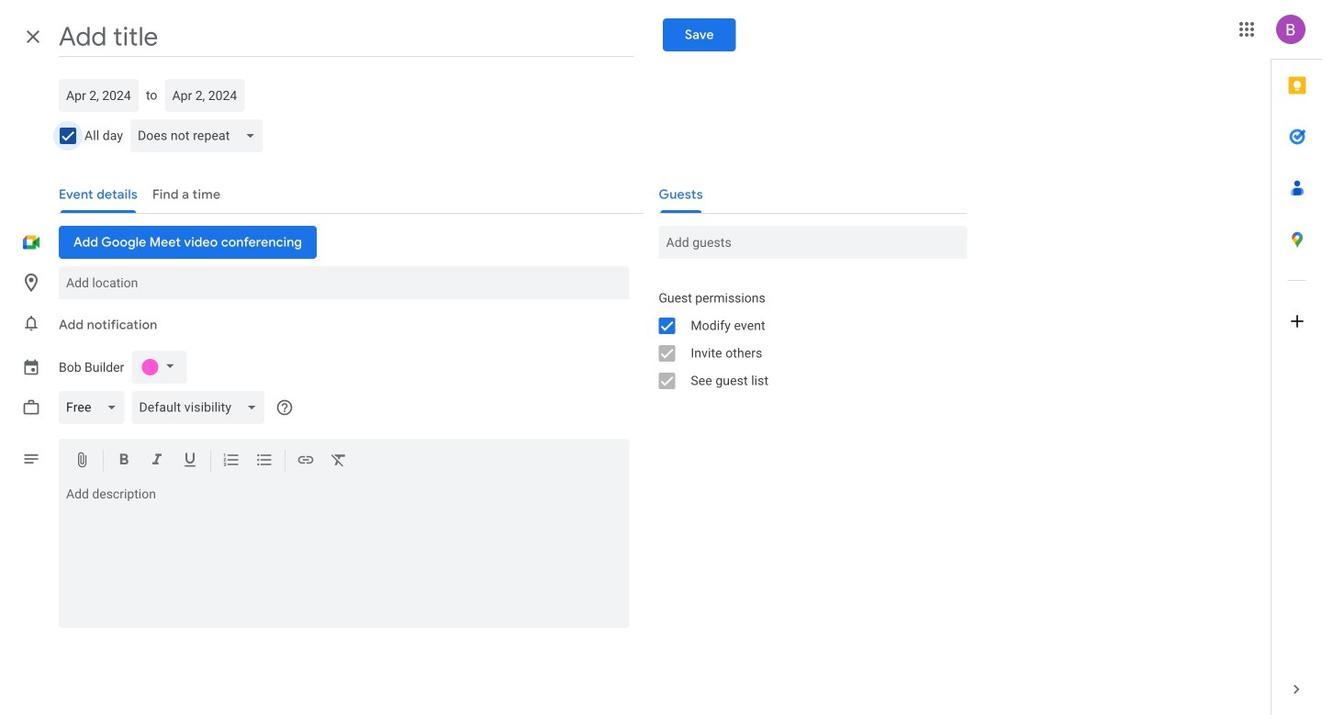 Task type: vqa. For each thing, say whether or not it's contained in the screenshot.
1
no



Task type: describe. For each thing, give the bounding box(es) containing it.
underline image
[[181, 451, 199, 473]]

insert link image
[[297, 451, 315, 473]]

formatting options toolbar
[[59, 439, 629, 484]]

Title text field
[[59, 17, 634, 57]]

Start date text field
[[66, 79, 131, 112]]

Add location text field
[[66, 266, 622, 299]]

italic image
[[148, 451, 166, 473]]

End date text field
[[172, 79, 237, 112]]



Task type: locate. For each thing, give the bounding box(es) containing it.
None field
[[131, 114, 271, 158], [59, 386, 132, 430], [132, 386, 272, 430], [131, 114, 271, 158], [59, 386, 132, 430], [132, 386, 272, 430]]

numbered list image
[[222, 451, 241, 473]]

bulleted list image
[[255, 451, 274, 473]]

remove formatting image
[[330, 451, 348, 473]]

Description text field
[[59, 487, 629, 625]]

bold image
[[115, 451, 133, 473]]

tab list
[[1272, 60, 1323, 664]]

group
[[644, 285, 967, 395]]

Guests text field
[[666, 226, 960, 259]]



